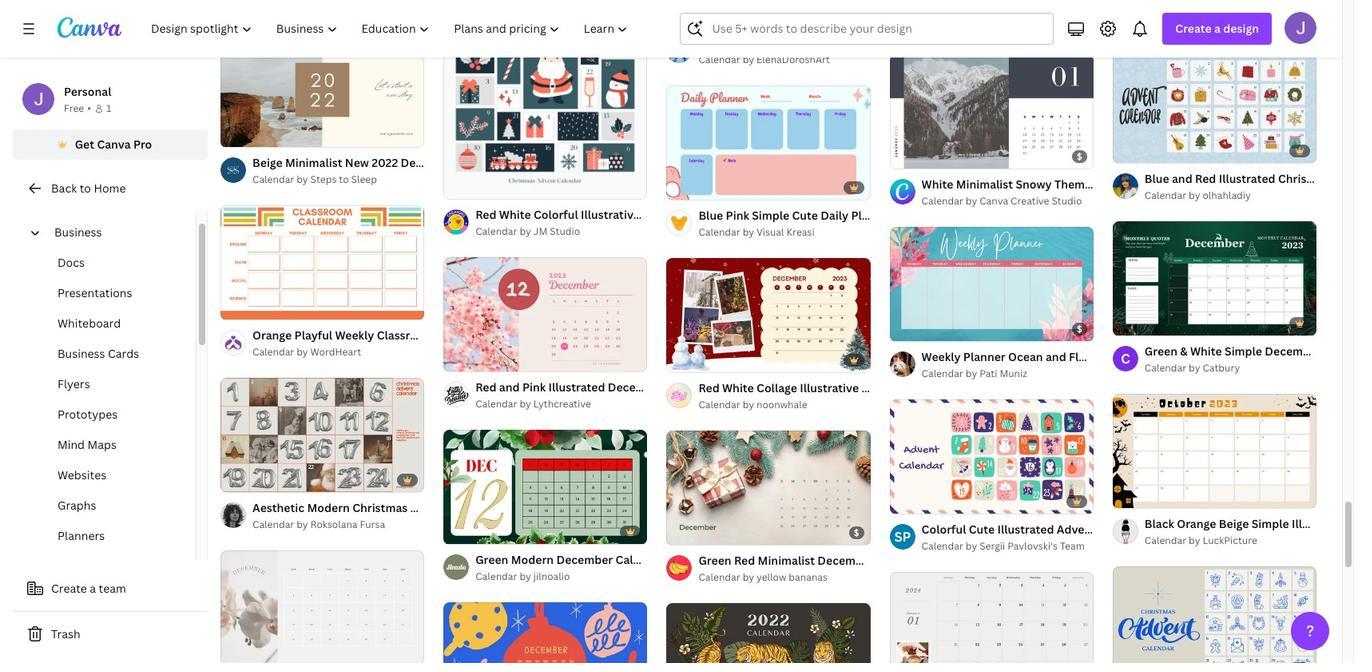Task type: vqa. For each thing, say whether or not it's contained in the screenshot.


Task type: describe. For each thing, give the bounding box(es) containing it.
whiteboard link
[[26, 308, 196, 339]]

by inside weekly planner ocean and flowers calendar by pati muniz
[[966, 367, 978, 380]]

mind maps
[[58, 437, 117, 452]]

steps
[[311, 173, 337, 186]]

get
[[75, 137, 94, 152]]

back
[[51, 181, 77, 196]]

beige
[[253, 155, 283, 170]]

websites
[[58, 468, 106, 483]]

planner inside blue pink simple cute daily planner calender calendar by visual kreasi
[[851, 208, 894, 223]]

advent inside colorful cute illustrated advent christmas calendar calendar by sergii pavlovski's team
[[1057, 522, 1097, 537]]

catbury
[[1203, 361, 1241, 375]]

calendar inside blue pink simple cute daily planner calender calendar by visual kreasi
[[699, 226, 741, 239]]

pavlovski's
[[1008, 539, 1058, 553]]

orange playful weekly classroom calendar image
[[221, 205, 425, 320]]

december for illustrative
[[862, 381, 918, 396]]

calendar inside green & white simple december christ calendar by catbury
[[1145, 361, 1187, 375]]

0 vertical spatial of
[[239, 129, 247, 141]]

lythcreative
[[534, 397, 591, 411]]

versatile, modern printed planner calendar for the month
[[922, 4, 1235, 19]]

christmas inside aesthetic modern christmas vintage photo advent calendar calendar by roksolana fursa
[[353, 500, 408, 515]]

team
[[99, 581, 126, 596]]

green & white simple december christmas calendar image
[[1113, 221, 1317, 336]]

monthly
[[906, 553, 952, 568]]

adv
[[1337, 171, 1355, 186]]

and for red and pink illustrated december 2023 calendar
[[499, 380, 520, 395]]

christmas inside red white collage illustrative december christmas calendar calendar by noonwhale
[[921, 381, 976, 396]]

white minimalist snowy themed daily calendar image
[[890, 54, 1094, 169]]

presentations
[[58, 285, 132, 301]]

red and pink illustrated december 2023 calendar calendar by lythcreative
[[476, 380, 746, 411]]

cards
[[108, 346, 139, 361]]

aesthetic modern christmas vintage photo advent calendar image
[[221, 378, 425, 492]]

december for illustrated
[[608, 380, 665, 395]]

studio inside white minimalist snowy themed daily calendar calendar by canva creative studio
[[1052, 194, 1082, 208]]

back to home link
[[13, 173, 208, 205]]

modern
[[975, 4, 1018, 19]]

green for green modern december calendar
[[476, 552, 509, 568]]

printed
[[1021, 4, 1061, 19]]

0 horizontal spatial to
[[80, 181, 91, 196]]

bananas
[[789, 571, 828, 584]]

create for create a team
[[51, 581, 87, 596]]

calendar by luckpicture
[[1145, 534, 1258, 548]]

weekly inside the orange playful weekly classroom calendar calendar by wordheart
[[335, 328, 374, 343]]

maps
[[88, 437, 117, 452]]

calendar by elenadoroshart link
[[699, 52, 871, 68]]

calendar by visual kreasi link
[[699, 225, 871, 241]]

photo
[[454, 500, 487, 515]]

calendar inside blue and red illustrated christmas adv calendar by olhahladiy
[[1145, 189, 1187, 202]]

business cards
[[58, 346, 139, 361]]

team
[[1060, 539, 1085, 553]]

illustrated inside colorful cute illustrated advent christmas calendar calendar by sergii pavlovski's team
[[998, 522, 1055, 537]]

calendar by lythcreative link
[[476, 397, 648, 413]]

orange
[[253, 328, 292, 343]]

wordheart
[[311, 345, 361, 359]]

green modern december calendar link
[[476, 552, 665, 569]]

vintage
[[410, 500, 452, 515]]

mind
[[58, 437, 85, 452]]

for
[[1159, 4, 1175, 19]]

christmas inside red yellow illustrative christmas advent calendar calendar by elenadoroshart
[[822, 35, 878, 51]]

christmas inside colorful cute illustrated advent christmas calendar calendar by sergii pavlovski's team
[[1099, 522, 1154, 537]]

of for aesthetic modern christmas vintage photo advent calendar
[[239, 474, 247, 486]]

green and yellow 2022 calendar with a tiger - printable calendar template image
[[667, 603, 871, 663]]

red for red yellow illustrative christmas advent calendar
[[699, 35, 720, 51]]

free
[[64, 101, 84, 115]]

business for business cards
[[58, 346, 105, 361]]

green red minimalist december 2022 monthly calendar link
[[699, 552, 1004, 570]]

sleep
[[351, 173, 377, 186]]

green & white simple december christ calendar by catbury
[[1145, 344, 1355, 375]]

canva inside button
[[97, 137, 131, 152]]

illustrated for christmas
[[1219, 171, 1276, 186]]

create for create a design
[[1176, 21, 1212, 36]]

green red minimalist december 2022 monthly calendar image
[[667, 431, 871, 545]]

flowers
[[1069, 349, 1112, 364]]

by inside green & white simple december christ calendar by catbury
[[1189, 361, 1201, 375]]

elenadoroshart
[[757, 53, 830, 67]]

red and pink illustrated december 2023 calendar link
[[476, 379, 746, 397]]

modern for christmas
[[307, 500, 350, 515]]

$ for and
[[1077, 323, 1083, 335]]

0 vertical spatial calendar by jm studio link
[[1145, 15, 1317, 31]]

weekly planner ocean and flowers image
[[890, 227, 1094, 341]]

by inside beige minimalist new 2022 desktop calendar calendar by steps to sleep
[[297, 173, 308, 186]]

0 vertical spatial jm
[[1203, 16, 1217, 30]]

1 of 13
[[232, 129, 259, 141]]

presentations link
[[26, 278, 196, 308]]

13
[[249, 129, 259, 141]]

calendar
[[1109, 4, 1156, 19]]

new
[[345, 155, 369, 170]]

red yellow illustrative christmas advent calendar calendar by elenadoroshart
[[699, 35, 972, 67]]

illustrated for december
[[549, 380, 605, 395]]

get canva pro
[[75, 137, 152, 152]]

calendar by jilnoalio link
[[476, 569, 648, 585]]

beige minimalist new 2022 desktop calendar image
[[221, 33, 425, 147]]

red inside blue and red illustrated christmas adv calendar by olhahladiy
[[1196, 171, 1217, 186]]

muniz
[[1000, 367, 1028, 380]]

visual
[[757, 226, 784, 239]]

calendar by steps to sleep link
[[253, 172, 425, 188]]

cute inside colorful cute illustrated advent christmas calendar calendar by sergii pavlovski's team
[[969, 522, 995, 537]]

colorful cute illustrated advent christmas calendar image
[[890, 399, 1094, 514]]

prototypes link
[[26, 400, 196, 430]]

a for design
[[1215, 21, 1221, 36]]

personal
[[64, 84, 111, 99]]

top level navigation element
[[141, 13, 642, 45]]

prototypes
[[58, 407, 118, 422]]

by inside red and pink illustrated december 2023 calendar calendar by lythcreative
[[520, 397, 531, 411]]

modern for december
[[511, 552, 554, 568]]

blue for blue pink simple cute daily planner calender
[[699, 208, 723, 223]]

1 vertical spatial calendar by jm studio
[[476, 225, 580, 238]]

cute inside blue pink simple cute daily planner calender calendar by visual kreasi
[[792, 208, 818, 223]]

white inside white minimalist snowy themed daily calendar calendar by canva creative studio
[[922, 177, 954, 192]]

to inside beige minimalist new 2022 desktop calendar calendar by steps to sleep
[[339, 173, 349, 186]]

red and pink illustrated december 2023 calendar image
[[444, 257, 648, 372]]

red yellow illustrative christmas advent calendar image
[[667, 0, 871, 28]]

versatile, modern printed planner calendar for the month link
[[922, 3, 1235, 21]]

advent inside aesthetic modern christmas vintage photo advent calendar calendar by roksolana fursa
[[490, 500, 529, 515]]

green red minimalist december 2022 monthly calendar calendar by yellow bananas
[[699, 553, 1004, 584]]

catbury element
[[1113, 346, 1139, 372]]

calendar by sergii pavlovski's team link
[[922, 539, 1094, 555]]

orange playful weekly classroom calendar link
[[253, 327, 487, 344]]

by inside red yellow illustrative christmas advent calendar calendar by elenadoroshart
[[743, 53, 755, 67]]

colorful
[[922, 522, 967, 537]]

trash
[[51, 627, 80, 642]]

websites link
[[26, 460, 196, 491]]

red white collage illustrative december christmas calendar link
[[699, 380, 1028, 397]]

weekly planner ocean and flowers calendar by pati muniz
[[922, 349, 1112, 380]]

collage
[[757, 381, 798, 396]]

2
[[249, 474, 254, 486]]

blue and red illustrated christmas adv calendar by olhahladiy
[[1145, 171, 1355, 202]]

calendar by yellow bananas link
[[699, 570, 871, 586]]

1 of 2 link
[[221, 378, 425, 493]]

mind maps link
[[26, 430, 196, 460]]

2023
[[667, 380, 694, 395]]

$ for themed
[[1077, 150, 1083, 162]]

aesthetic modern christmas vintage photo advent calendar link
[[253, 499, 581, 517]]

blue for blue and red illustrated christmas adv
[[1145, 171, 1170, 186]]

kreasi
[[787, 226, 815, 239]]

by inside colorful cute illustrated advent christmas calendar calendar by sergii pavlovski's team
[[966, 539, 978, 553]]

sp link
[[890, 524, 916, 550]]

pink inside blue pink simple cute daily planner calender calendar by visual kreasi
[[726, 208, 750, 223]]



Task type: locate. For each thing, give the bounding box(es) containing it.
blue inside blue and red illustrated christmas adv calendar by olhahladiy
[[1145, 171, 1170, 186]]

a down the month
[[1215, 21, 1221, 36]]

weekly up calendar by wordheart link
[[335, 328, 374, 343]]

planner left calender
[[851, 208, 894, 223]]

creative
[[1011, 194, 1050, 208]]

1 horizontal spatial simple
[[1225, 344, 1263, 359]]

minimalist up calendar by yellow bananas "link"
[[758, 553, 815, 568]]

to
[[339, 173, 349, 186], [80, 181, 91, 196]]

0 vertical spatial and
[[1172, 171, 1193, 186]]

canva inside white minimalist snowy themed daily calendar calendar by canva creative studio
[[980, 194, 1009, 208]]

1 horizontal spatial canva
[[980, 194, 1009, 208]]

minimalist for white
[[956, 177, 1013, 192]]

minimalist inside beige minimalist new 2022 desktop calendar calendar by steps to sleep
[[285, 155, 342, 170]]

0 vertical spatial 2022
[[372, 155, 398, 170]]

blue pink simple cute daily planner calender image
[[667, 86, 871, 200]]

green left &
[[1145, 344, 1178, 359]]

0 horizontal spatial blue
[[699, 208, 723, 223]]

simple up calendar by catbury 'link'
[[1225, 344, 1263, 359]]

1 of 12 link
[[890, 54, 1094, 169]]

december
[[1265, 344, 1322, 359], [608, 380, 665, 395], [862, 381, 918, 396], [557, 552, 613, 568], [818, 553, 874, 568]]

business up docs
[[54, 225, 102, 240]]

calendar by catbury link
[[1145, 361, 1317, 377]]

graphs
[[58, 498, 96, 513]]

december for simple
[[1265, 344, 1322, 359]]

and up calendar by lythcreative link
[[499, 380, 520, 395]]

by inside the orange playful weekly classroom calendar calendar by wordheart
[[297, 345, 308, 359]]

$
[[1077, 150, 1083, 162], [1077, 323, 1083, 335], [854, 527, 860, 539]]

$ for december
[[854, 527, 860, 539]]

1 vertical spatial studio
[[1052, 194, 1082, 208]]

cute up kreasi
[[792, 208, 818, 223]]

modern inside aesthetic modern christmas vintage photo advent calendar calendar by roksolana fursa
[[307, 500, 350, 515]]

1 vertical spatial minimalist
[[956, 177, 1013, 192]]

calendar by wordheart link
[[253, 344, 425, 360]]

•
[[87, 101, 91, 115]]

home
[[94, 181, 126, 196]]

daily inside white minimalist snowy themed daily calendar calendar by canva creative studio
[[1102, 177, 1130, 192]]

calendar by olhahladiy link
[[1145, 188, 1317, 204]]

business link
[[48, 217, 186, 248]]

0 horizontal spatial modern
[[307, 500, 350, 515]]

green for green red minimalist december 2022 monthly calendar
[[699, 553, 732, 568]]

to right "back"
[[80, 181, 91, 196]]

green up calendar by yellow bananas "link"
[[699, 553, 732, 568]]

planners
[[58, 528, 105, 543]]

0 vertical spatial weekly
[[335, 328, 374, 343]]

december inside green modern december calendar calendar by jilnoalio
[[557, 552, 613, 568]]

blue and beige illustrated christmas advent calendar image
[[1113, 566, 1317, 663]]

colorful cute illustrated advent christmas calendar calendar by sergii pavlovski's team
[[922, 522, 1206, 553]]

red inside red and pink illustrated december 2023 calendar calendar by lythcreative
[[476, 380, 497, 395]]

0 vertical spatial cute
[[792, 208, 818, 223]]

red
[[699, 35, 720, 51], [1196, 171, 1217, 186], [476, 380, 497, 395], [699, 381, 720, 396], [734, 553, 755, 568]]

weekly up calendar by pati muniz link in the bottom right of the page
[[922, 349, 961, 364]]

pink up calendar by visual kreasi link
[[726, 208, 750, 223]]

studio for bottom calendar by jm studio link
[[550, 225, 580, 238]]

2 vertical spatial and
[[499, 380, 520, 395]]

0 vertical spatial studio
[[1219, 16, 1250, 30]]

create a design
[[1176, 21, 1260, 36]]

illustrated up lythcreative
[[549, 380, 605, 395]]

2 vertical spatial of
[[239, 474, 247, 486]]

red inside red yellow illustrative christmas advent calendar calendar by elenadoroshart
[[699, 35, 720, 51]]

1 vertical spatial a
[[90, 581, 96, 596]]

and right ocean
[[1046, 349, 1067, 364]]

0 horizontal spatial calendar by jm studio
[[476, 225, 580, 238]]

green inside green modern december calendar calendar by jilnoalio
[[476, 552, 509, 568]]

2 vertical spatial white
[[722, 381, 754, 396]]

green & white simple december christ link
[[1145, 343, 1355, 361]]

sergii pavlovski's team element
[[890, 524, 916, 550]]

blue bauble festive flat illustration december 2019 calendar visual desktop wallpaper image
[[444, 602, 648, 663]]

weekly
[[335, 328, 374, 343], [922, 349, 961, 364]]

white left the collage
[[722, 381, 754, 396]]

studio for the top calendar by jm studio link
[[1219, 16, 1250, 30]]

and up calendar by olhahladiy link on the right top
[[1172, 171, 1193, 186]]

illustrated up pavlovski's
[[998, 522, 1055, 537]]

2 horizontal spatial white
[[1191, 344, 1223, 359]]

1 vertical spatial 2022
[[877, 553, 903, 568]]

1 horizontal spatial modern
[[511, 552, 554, 568]]

sergii pavlovski's team image
[[890, 524, 916, 550]]

canva left pro
[[97, 137, 131, 152]]

by inside aesthetic modern christmas vintage photo advent calendar calendar by roksolana fursa
[[297, 518, 308, 531]]

planners link
[[26, 521, 196, 551]]

illustrated inside red and pink illustrated december 2023 calendar calendar by lythcreative
[[549, 380, 605, 395]]

beige white simple minimalist daily calendar image
[[890, 572, 1094, 663]]

0 horizontal spatial create
[[51, 581, 87, 596]]

black orange beige simple illustrated happy halloween october 2023 monthly calendar image
[[1113, 394, 1317, 509]]

illustrative inside red white collage illustrative december christmas calendar calendar by noonwhale
[[800, 381, 859, 396]]

and inside blue and red illustrated christmas adv calendar by olhahladiy
[[1172, 171, 1193, 186]]

of left 2
[[239, 474, 247, 486]]

pink
[[726, 208, 750, 223], [523, 380, 546, 395]]

0 vertical spatial simple
[[752, 208, 790, 223]]

c link
[[1113, 346, 1139, 372]]

2 horizontal spatial minimalist
[[956, 177, 1013, 192]]

create down the on the top
[[1176, 21, 1212, 36]]

blue inside blue pink simple cute daily planner calender calendar by visual kreasi
[[699, 208, 723, 223]]

1 right •
[[106, 101, 111, 115]]

red for red and pink illustrated december 2023 calendar
[[476, 380, 497, 395]]

classroom
[[377, 328, 435, 343]]

1 horizontal spatial create
[[1176, 21, 1212, 36]]

modern inside green modern december calendar calendar by jilnoalio
[[511, 552, 554, 568]]

2022 inside beige minimalist new 2022 desktop calendar calendar by steps to sleep
[[372, 155, 398, 170]]

1 vertical spatial $
[[1077, 323, 1083, 335]]

0 vertical spatial pink
[[726, 208, 750, 223]]

illustrated inside blue and red illustrated christmas adv calendar by olhahladiy
[[1219, 171, 1276, 186]]

aesthetic modern christmas vintage photo advent calendar calendar by roksolana fursa
[[253, 500, 581, 531]]

0 horizontal spatial and
[[499, 380, 520, 395]]

0 horizontal spatial jm
[[534, 225, 548, 238]]

red white collage illustrative december christmas calendar calendar by noonwhale
[[699, 381, 1028, 412]]

red right 2023
[[699, 381, 720, 396]]

red up calendar by yellow bananas "link"
[[734, 553, 755, 568]]

0 vertical spatial minimalist
[[285, 155, 342, 170]]

advent inside red yellow illustrative christmas advent calendar calendar by elenadoroshart
[[880, 35, 920, 51]]

0 vertical spatial calendar by jm studio
[[1145, 16, 1250, 30]]

1 horizontal spatial calendar by jm studio
[[1145, 16, 1250, 30]]

a inside dropdown button
[[1215, 21, 1221, 36]]

create inside button
[[51, 581, 87, 596]]

2 horizontal spatial studio
[[1219, 16, 1250, 30]]

red white colorful illustrative christmas advent countdown calendar image
[[444, 0, 648, 199]]

yellow
[[722, 35, 758, 51]]

white down 12
[[922, 177, 954, 192]]

2022 up sleep
[[372, 155, 398, 170]]

green inside green & white simple december christ calendar by catbury
[[1145, 344, 1178, 359]]

1 horizontal spatial calendar by jm studio link
[[1145, 15, 1317, 31]]

illustrative inside red yellow illustrative christmas advent calendar calendar by elenadoroshart
[[761, 35, 820, 51]]

0 vertical spatial illustrated
[[1219, 171, 1276, 186]]

1 vertical spatial and
[[1046, 349, 1067, 364]]

0 horizontal spatial weekly
[[335, 328, 374, 343]]

1 horizontal spatial blue
[[1145, 171, 1170, 186]]

0 vertical spatial advent
[[880, 35, 920, 51]]

1 horizontal spatial advent
[[880, 35, 920, 51]]

business for business
[[54, 225, 102, 240]]

whiteboard
[[58, 316, 121, 331]]

&
[[1181, 344, 1188, 359]]

jacob simon image
[[1285, 12, 1317, 44]]

by inside green modern december calendar calendar by jilnoalio
[[520, 570, 531, 584]]

illustrated up calendar by olhahladiy link on the right top
[[1219, 171, 1276, 186]]

1 for 1 of 2
[[232, 474, 236, 486]]

0 vertical spatial planner
[[851, 208, 894, 223]]

white right &
[[1191, 344, 1223, 359]]

calendar by pati muniz link
[[922, 366, 1094, 382]]

jilnoalio
[[534, 570, 570, 584]]

minimalist inside white minimalist snowy themed daily calendar calendar by canva creative studio
[[956, 177, 1013, 192]]

0 horizontal spatial pink
[[523, 380, 546, 395]]

a
[[1215, 21, 1221, 36], [90, 581, 96, 596]]

1 vertical spatial calendar by jm studio link
[[476, 224, 648, 240]]

1 left 12
[[901, 149, 906, 161]]

december inside red and pink illustrated december 2023 calendar calendar by lythcreative
[[608, 380, 665, 395]]

aesthetic
[[253, 500, 305, 515]]

and inside weekly planner ocean and flowers calendar by pati muniz
[[1046, 349, 1067, 364]]

Search search field
[[712, 14, 1044, 44]]

of for white minimalist snowy themed daily calendar
[[908, 149, 917, 161]]

red inside 'green red minimalist december 2022 monthly calendar calendar by yellow bananas'
[[734, 553, 755, 568]]

by inside blue and red illustrated christmas adv calendar by olhahladiy
[[1189, 189, 1201, 202]]

canva
[[97, 137, 131, 152], [980, 194, 1009, 208]]

of left 12
[[908, 149, 917, 161]]

modern up 'roksolana'
[[307, 500, 350, 515]]

1 vertical spatial simple
[[1225, 344, 1263, 359]]

flyers
[[58, 376, 90, 392]]

month
[[1199, 4, 1235, 19]]

desktop
[[401, 155, 446, 170]]

illustrative up elenadoroshart
[[761, 35, 820, 51]]

by inside 'green red minimalist december 2022 monthly calendar calendar by yellow bananas'
[[743, 571, 755, 584]]

by inside white minimalist snowy themed daily calendar calendar by canva creative studio
[[966, 194, 978, 208]]

red white collage illustrative december christmas calendar image
[[667, 258, 871, 373]]

1 horizontal spatial a
[[1215, 21, 1221, 36]]

white inside red white collage illustrative december christmas calendar calendar by noonwhale
[[722, 381, 754, 396]]

1 horizontal spatial cute
[[969, 522, 995, 537]]

$ up flowers
[[1077, 323, 1083, 335]]

to left sleep
[[339, 173, 349, 186]]

orange playful weekly classroom calendar calendar by wordheart
[[253, 328, 487, 359]]

by inside red white collage illustrative december christmas calendar calendar by noonwhale
[[743, 398, 755, 412]]

the
[[1178, 4, 1196, 19]]

daily up calendar by visual kreasi link
[[821, 208, 849, 223]]

0 vertical spatial $
[[1077, 150, 1083, 162]]

2022 inside 'green red minimalist december 2022 monthly calendar calendar by yellow bananas'
[[877, 553, 903, 568]]

1 vertical spatial daily
[[821, 208, 849, 223]]

0 horizontal spatial green
[[476, 552, 509, 568]]

ivory minimalist december photo calendar image
[[221, 550, 425, 663]]

green inside 'green red minimalist december 2022 monthly calendar calendar by yellow bananas'
[[699, 553, 732, 568]]

blue up calendar by visual kreasi link
[[699, 208, 723, 223]]

2 horizontal spatial illustrated
[[1219, 171, 1276, 186]]

1 of 2
[[232, 474, 254, 486]]

december inside 'green red minimalist december 2022 monthly calendar calendar by yellow bananas'
[[818, 553, 874, 568]]

1 for 1 of 12
[[901, 149, 906, 161]]

flyers link
[[26, 369, 196, 400]]

yellow
[[757, 571, 787, 584]]

green modern december calendar image
[[444, 430, 648, 545]]

red up olhahladiy
[[1196, 171, 1217, 186]]

red for red white collage illustrative december christmas calendar
[[699, 381, 720, 396]]

catbury image
[[1113, 346, 1139, 372]]

0 vertical spatial daily
[[1102, 177, 1130, 192]]

0 horizontal spatial calendar by jm studio link
[[476, 224, 648, 240]]

1 left 13
[[232, 129, 236, 141]]

christmas inside blue and red illustrated christmas adv calendar by olhahladiy
[[1279, 171, 1334, 186]]

illustrative up calendar by noonwhale link
[[800, 381, 859, 396]]

1 vertical spatial advent
[[490, 500, 529, 515]]

green for green & white simple december christ
[[1145, 344, 1178, 359]]

get canva pro button
[[13, 129, 208, 160]]

2022 down sergii pavlovski's team icon
[[877, 553, 903, 568]]

1 horizontal spatial weekly
[[922, 349, 961, 364]]

business up flyers
[[58, 346, 105, 361]]

1 vertical spatial business
[[58, 346, 105, 361]]

1 horizontal spatial green
[[699, 553, 732, 568]]

minimalist
[[285, 155, 342, 170], [956, 177, 1013, 192], [758, 553, 815, 568]]

create a team button
[[13, 573, 208, 605]]

0 horizontal spatial 2022
[[372, 155, 398, 170]]

2 horizontal spatial advent
[[1057, 522, 1097, 537]]

1 vertical spatial illustrative
[[800, 381, 859, 396]]

1 horizontal spatial minimalist
[[758, 553, 815, 568]]

0 vertical spatial business
[[54, 225, 102, 240]]

create left team
[[51, 581, 87, 596]]

calendar by canva creative studio link
[[922, 193, 1094, 209]]

2 vertical spatial studio
[[550, 225, 580, 238]]

0 vertical spatial create
[[1176, 21, 1212, 36]]

cute up sergii
[[969, 522, 995, 537]]

1 vertical spatial jm
[[534, 225, 548, 238]]

docs
[[58, 255, 85, 270]]

modern
[[307, 500, 350, 515], [511, 552, 554, 568]]

business
[[54, 225, 102, 240], [58, 346, 105, 361]]

simple inside green & white simple december christ calendar by catbury
[[1225, 344, 1263, 359]]

1 horizontal spatial studio
[[1052, 194, 1082, 208]]

1 for 1 of 13
[[232, 129, 236, 141]]

1 vertical spatial of
[[908, 149, 917, 161]]

1 horizontal spatial planner
[[964, 349, 1006, 364]]

green
[[1145, 344, 1178, 359], [476, 552, 509, 568], [699, 553, 732, 568]]

pati
[[980, 367, 998, 380]]

canva left creative
[[980, 194, 1009, 208]]

1 vertical spatial planner
[[964, 349, 1006, 364]]

of left 13
[[239, 129, 247, 141]]

and inside red and pink illustrated december 2023 calendar calendar by lythcreative
[[499, 380, 520, 395]]

12
[[919, 149, 928, 161]]

pink up calendar by lythcreative link
[[523, 380, 546, 395]]

white inside green & white simple december christ calendar by catbury
[[1191, 344, 1223, 359]]

1 horizontal spatial jm
[[1203, 16, 1217, 30]]

daily right themed
[[1102, 177, 1130, 192]]

0 horizontal spatial planner
[[851, 208, 894, 223]]

minimalist up calendar by canva creative studio link
[[956, 177, 1013, 192]]

christ
[[1325, 344, 1355, 359]]

planner up pati in the bottom of the page
[[964, 349, 1006, 364]]

1 vertical spatial white
[[1191, 344, 1223, 359]]

0 horizontal spatial minimalist
[[285, 155, 342, 170]]

a left team
[[90, 581, 96, 596]]

1 horizontal spatial illustrated
[[998, 522, 1055, 537]]

and for blue and red illustrated christmas adv
[[1172, 171, 1193, 186]]

trash link
[[13, 619, 208, 651]]

1 horizontal spatial 2022
[[877, 553, 903, 568]]

versatile,
[[922, 4, 973, 19]]

weekly inside weekly planner ocean and flowers calendar by pati muniz
[[922, 349, 961, 364]]

1 left 2
[[232, 474, 236, 486]]

blue pink simple cute daily planner calender calendar by visual kreasi
[[699, 208, 946, 239]]

1 horizontal spatial to
[[339, 173, 349, 186]]

daily for themed
[[1102, 177, 1130, 192]]

2 horizontal spatial green
[[1145, 344, 1178, 359]]

cute
[[792, 208, 818, 223], [969, 522, 995, 537]]

$ up themed
[[1077, 150, 1083, 162]]

2 vertical spatial minimalist
[[758, 553, 815, 568]]

minimalist up steps
[[285, 155, 342, 170]]

red inside red white collage illustrative december christmas calendar calendar by noonwhale
[[699, 381, 720, 396]]

0 horizontal spatial white
[[722, 381, 754, 396]]

a for team
[[90, 581, 96, 596]]

december inside red white collage illustrative december christmas calendar calendar by noonwhale
[[862, 381, 918, 396]]

calendar inside weekly planner ocean and flowers calendar by pati muniz
[[922, 367, 964, 380]]

0 horizontal spatial studio
[[550, 225, 580, 238]]

calendar by luckpicture link
[[1145, 533, 1317, 549]]

red left 'yellow' at the top
[[699, 35, 720, 51]]

1 vertical spatial canva
[[980, 194, 1009, 208]]

red up calendar by lythcreative link
[[476, 380, 497, 395]]

minimalist inside 'green red minimalist december 2022 monthly calendar calendar by yellow bananas'
[[758, 553, 815, 568]]

noonwhale
[[757, 398, 808, 412]]

0 vertical spatial illustrative
[[761, 35, 820, 51]]

1 vertical spatial create
[[51, 581, 87, 596]]

a inside button
[[90, 581, 96, 596]]

simple inside blue pink simple cute daily planner calender calendar by visual kreasi
[[752, 208, 790, 223]]

1 horizontal spatial white
[[922, 177, 954, 192]]

1 for 1
[[106, 101, 111, 115]]

0 vertical spatial a
[[1215, 21, 1221, 36]]

pink inside red and pink illustrated december 2023 calendar calendar by lythcreative
[[523, 380, 546, 395]]

beige minimalist new 2022 desktop calendar calendar by steps to sleep
[[253, 155, 498, 186]]

0 horizontal spatial daily
[[821, 208, 849, 223]]

1 vertical spatial modern
[[511, 552, 554, 568]]

studio
[[1219, 16, 1250, 30], [1052, 194, 1082, 208], [550, 225, 580, 238]]

0 horizontal spatial canva
[[97, 137, 131, 152]]

1
[[106, 101, 111, 115], [232, 129, 236, 141], [901, 149, 906, 161], [232, 474, 236, 486]]

simple up visual
[[752, 208, 790, 223]]

roksolana
[[311, 518, 358, 531]]

2 vertical spatial illustrated
[[998, 522, 1055, 537]]

planner inside weekly planner ocean and flowers calendar by pati muniz
[[964, 349, 1006, 364]]

by inside blue pink simple cute daily planner calender calendar by visual kreasi
[[743, 226, 755, 239]]

2 horizontal spatial and
[[1172, 171, 1193, 186]]

playful
[[295, 328, 333, 343]]

daily inside blue pink simple cute daily planner calender calendar by visual kreasi
[[821, 208, 849, 223]]

blue and red illustrated christmas advent calendar image
[[1113, 49, 1317, 164]]

$ up green red minimalist december 2022 monthly calendar link
[[854, 527, 860, 539]]

1 vertical spatial illustrated
[[549, 380, 605, 395]]

0 horizontal spatial advent
[[490, 500, 529, 515]]

0 vertical spatial modern
[[307, 500, 350, 515]]

0 vertical spatial canva
[[97, 137, 131, 152]]

1 vertical spatial blue
[[699, 208, 723, 223]]

None search field
[[680, 13, 1054, 45]]

green down photo
[[476, 552, 509, 568]]

daily for cute
[[821, 208, 849, 223]]

minimalist for beige
[[285, 155, 342, 170]]

1 vertical spatial cute
[[969, 522, 995, 537]]

blue up calendar by olhahladiy link on the right top
[[1145, 171, 1170, 186]]

december inside green & white simple december christ calendar by catbury
[[1265, 344, 1322, 359]]

graphs link
[[26, 491, 196, 521]]

1 horizontal spatial and
[[1046, 349, 1067, 364]]

modern up "jilnoalio"
[[511, 552, 554, 568]]

illustrated
[[1219, 171, 1276, 186], [549, 380, 605, 395], [998, 522, 1055, 537]]

create inside dropdown button
[[1176, 21, 1212, 36]]

fursa
[[360, 518, 385, 531]]

calendar
[[1145, 16, 1187, 30], [922, 35, 972, 51], [699, 53, 741, 67], [449, 155, 498, 170], [253, 173, 294, 186], [1132, 177, 1182, 192], [1145, 189, 1187, 202], [922, 194, 964, 208], [476, 225, 518, 238], [699, 226, 741, 239], [437, 328, 487, 343], [253, 345, 294, 359], [1145, 361, 1187, 375], [922, 367, 964, 380], [697, 380, 746, 395], [979, 381, 1028, 396], [476, 397, 518, 411], [699, 398, 741, 412], [532, 500, 581, 515], [253, 518, 294, 531], [1157, 522, 1206, 537], [1145, 534, 1187, 548], [922, 539, 964, 553], [616, 552, 665, 568], [955, 553, 1004, 568], [476, 570, 518, 584], [699, 571, 741, 584]]

advent
[[880, 35, 920, 51], [490, 500, 529, 515], [1057, 522, 1097, 537]]

1 horizontal spatial pink
[[726, 208, 750, 223]]

0 vertical spatial white
[[922, 177, 954, 192]]

design
[[1224, 21, 1260, 36]]



